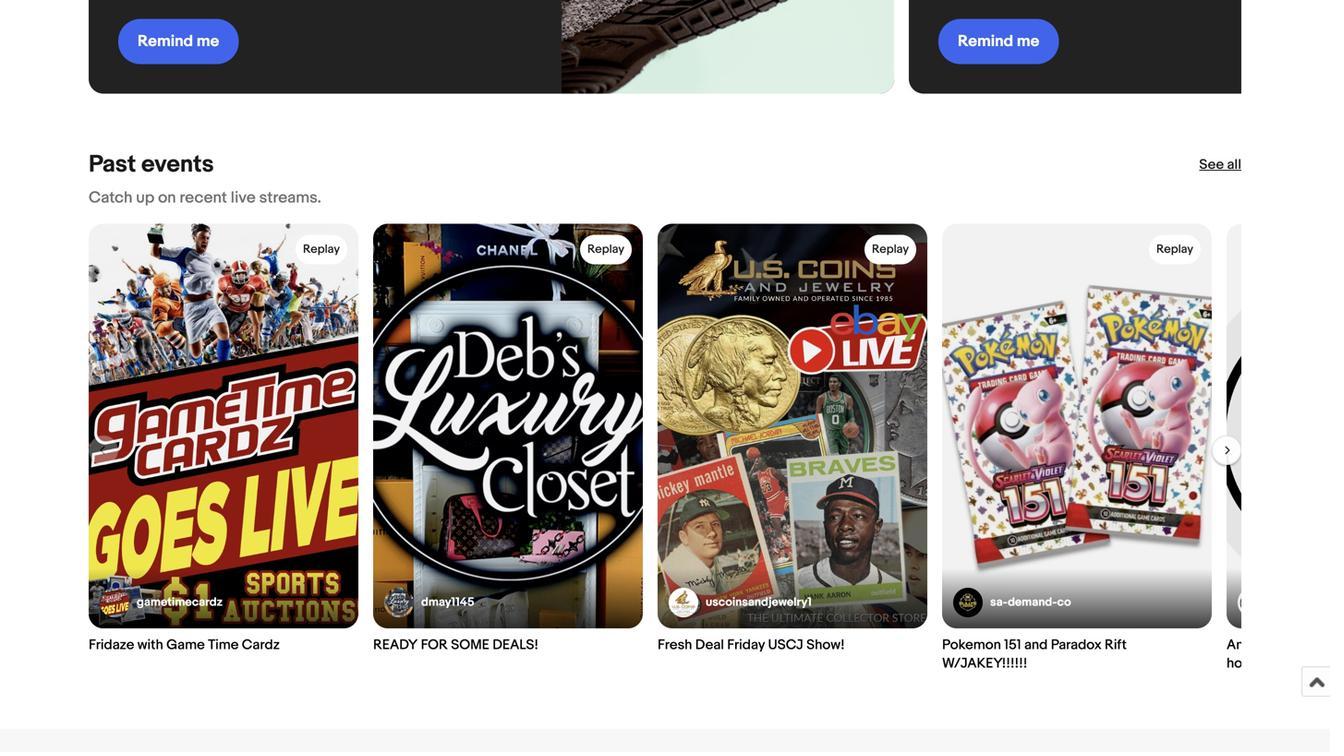 Task type: vqa. For each thing, say whether or not it's contained in the screenshot.
'Catch up on recent live streams.'
yes



Task type: locate. For each thing, give the bounding box(es) containing it.
remind
[[138, 32, 193, 51], [958, 32, 1014, 51]]

1 horizontal spatial remind me link
[[909, 0, 1330, 94]]

2 me from the left
[[1017, 32, 1040, 51]]

1 replay from the left
[[303, 242, 340, 257]]

1 me from the left
[[197, 32, 219, 51]]

with
[[137, 637, 163, 654]]

3 replay from the left
[[872, 242, 909, 257]]

0 horizontal spatial me
[[197, 32, 219, 51]]

2 remind from the left
[[958, 32, 1014, 51]]

0 horizontal spatial remind
[[138, 32, 193, 51]]

remind for first remind me button from left
[[138, 32, 193, 51]]

show!
[[807, 637, 845, 654]]

1 horizontal spatial remind me button
[[939, 19, 1059, 64]]

remind me for second remind me button from left
[[958, 32, 1040, 51]]

fridaze with game time cardz
[[89, 637, 280, 654]]

remind me for first remind me button from left
[[138, 32, 219, 51]]

151
[[1004, 637, 1021, 654]]

0 horizontal spatial remind me button
[[118, 19, 239, 64]]

demand-
[[1008, 596, 1058, 610]]

fresh
[[658, 637, 692, 654]]

4 replay from the left
[[1157, 242, 1194, 257]]

for
[[421, 637, 448, 654]]

fridaze
[[89, 637, 134, 654]]

co
[[1058, 596, 1071, 610]]

anz comics 150 link
[[1227, 224, 1330, 673]]

all
[[1227, 157, 1242, 173]]

sa-demand-co link
[[953, 588, 1071, 618]]

1 horizontal spatial remind
[[958, 32, 1014, 51]]

dmay1145
[[421, 596, 475, 610]]

see
[[1200, 157, 1224, 173]]

1 remind from the left
[[138, 32, 193, 51]]

replay
[[303, 242, 340, 257], [588, 242, 625, 257], [872, 242, 909, 257], [1157, 242, 1194, 257]]

remind me button
[[118, 19, 239, 64], [939, 19, 1059, 64]]

some
[[451, 637, 490, 654]]

paradox
[[1051, 637, 1102, 654]]

0 horizontal spatial remind me
[[138, 32, 219, 51]]

2 remind me link from the left
[[909, 0, 1330, 94]]

1 horizontal spatial remind me
[[958, 32, 1040, 51]]

1 remind me from the left
[[138, 32, 219, 51]]

friday
[[727, 637, 765, 654]]

catch
[[89, 188, 132, 208]]

up
[[136, 188, 155, 208]]

events
[[141, 151, 214, 179]]

deal
[[695, 637, 724, 654]]

1 remind me link from the left
[[89, 0, 894, 94]]

2 remind me from the left
[[958, 32, 1040, 51]]

past events
[[89, 151, 214, 179]]

remind me
[[138, 32, 219, 51], [958, 32, 1040, 51]]

me
[[197, 32, 219, 51], [1017, 32, 1040, 51]]

0 horizontal spatial remind me link
[[89, 0, 894, 94]]

sa demand co image
[[953, 588, 983, 618]]

1 horizontal spatial me
[[1017, 32, 1040, 51]]

catch up on recent live streams.
[[89, 188, 321, 208]]

recent
[[180, 188, 227, 208]]

gametimecardz
[[137, 596, 223, 610]]

uscoinsandjewelry1
[[706, 596, 812, 610]]

remind me link
[[89, 0, 894, 94], [909, 0, 1330, 94]]

gametimecardz image
[[100, 588, 129, 618]]

uscoinsandjewelry1 link
[[669, 588, 812, 618]]



Task type: describe. For each thing, give the bounding box(es) containing it.
me for second remind me button from left
[[1017, 32, 1040, 51]]

remind for second remind me button from left
[[958, 32, 1014, 51]]

game
[[166, 637, 205, 654]]

pokemon
[[942, 637, 1001, 654]]

dmay1145 link
[[384, 588, 475, 618]]

uscoinsandjewelry1 image
[[669, 588, 698, 618]]

w/jakey!!!!!!
[[942, 656, 1028, 672]]

streams.
[[259, 188, 321, 208]]

ready
[[373, 637, 418, 654]]

replay for show!
[[872, 242, 909, 257]]

anz comics 150 
[[1227, 637, 1330, 672]]

150
[[1308, 637, 1329, 654]]

rift
[[1105, 637, 1127, 654]]

talkin' kyx with 💸joe bank$💸 image
[[562, 0, 894, 94]]

gametimecardz link
[[100, 588, 223, 618]]

time
[[208, 637, 239, 654]]

sa-demand-co
[[990, 596, 1071, 610]]

anz
[[1227, 637, 1253, 654]]

pokemon 151 and paradox rift w/jakey!!!!!!
[[942, 637, 1127, 672]]

2 replay from the left
[[588, 242, 625, 257]]

see all link
[[1200, 156, 1242, 174]]

replay for cardz
[[303, 242, 340, 257]]

comics
[[1256, 637, 1305, 654]]

uscj
[[768, 637, 804, 654]]

fresh deal friday uscj show!
[[658, 637, 845, 654]]

live
[[231, 188, 256, 208]]

1 remind me button from the left
[[118, 19, 239, 64]]

cardz
[[242, 637, 280, 654]]

on
[[158, 188, 176, 208]]

see all
[[1200, 157, 1242, 173]]

2 remind me button from the left
[[939, 19, 1059, 64]]

and
[[1025, 637, 1048, 654]]

dmay1145 image
[[384, 588, 414, 618]]

me for first remind me button from left
[[197, 32, 219, 51]]

ready for some deals!
[[373, 637, 539, 654]]

deals!
[[493, 637, 539, 654]]

replay for rift
[[1157, 242, 1194, 257]]

sa-
[[990, 596, 1008, 610]]

past
[[89, 151, 136, 179]]



